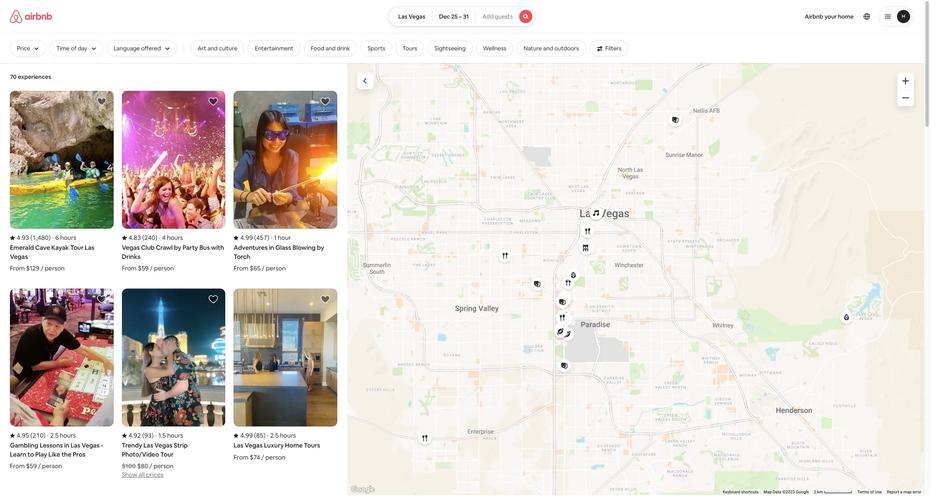 Task type: locate. For each thing, give the bounding box(es) containing it.
0 vertical spatial tours
[[403, 45, 417, 52]]

of for day
[[71, 45, 76, 52]]

of inside dropdown button
[[71, 45, 76, 52]]

2.5 inside las vegas luxury home tours group
[[270, 432, 279, 440]]

learn
[[10, 451, 26, 459]]

map
[[764, 490, 772, 495]]

wellness
[[483, 45, 507, 52]]

of for use
[[870, 490, 874, 495]]

food
[[311, 45, 324, 52]]

1 · 2.5 hours from the left
[[47, 432, 76, 440]]

2 km button
[[812, 490, 855, 496]]

tour down the · 6 hours
[[70, 244, 83, 252]]

2.5 for 4.99 (85)
[[270, 432, 279, 440]]

1 vertical spatial 4.99
[[240, 432, 253, 440]]

map
[[904, 490, 912, 495]]

4.95
[[17, 432, 29, 440]]

2 by from the left
[[317, 244, 324, 252]]

1 horizontal spatial in
[[269, 244, 274, 252]]

1 horizontal spatial tours
[[403, 45, 417, 52]]

· 2.5 hours inside las vegas luxury home tours group
[[267, 432, 296, 440]]

4.99 inside las vegas luxury home tours group
[[240, 432, 253, 440]]

4
[[162, 234, 166, 242]]

· for (240)
[[159, 234, 160, 242]]

from left $129
[[10, 265, 25, 273]]

and left drink
[[326, 45, 336, 52]]

0 horizontal spatial 2.5
[[50, 432, 59, 440]]

person inside the las vegas luxury home tours from $74 / person
[[266, 454, 285, 462]]

vegas up drinks
[[122, 244, 140, 252]]

vegas down 4.99 (85)
[[245, 442, 263, 450]]

person up prices at left
[[154, 463, 174, 471]]

1 horizontal spatial · 2.5 hours
[[267, 432, 296, 440]]

strip
[[174, 442, 188, 450]]

from down learn
[[10, 463, 25, 471]]

none search field containing las vegas
[[388, 7, 536, 26]]

vegas left dec
[[409, 13, 425, 20]]

time of day
[[56, 45, 87, 52]]

person down kayak
[[45, 265, 65, 273]]

1 horizontal spatial $59
[[138, 265, 149, 273]]

/ down club
[[150, 265, 153, 273]]

vegas inside the las vegas luxury home tours from $74 / person
[[245, 442, 263, 450]]

by down · 4 hours
[[174, 244, 181, 252]]

las right kayak
[[85, 244, 94, 252]]

hours up strip
[[167, 432, 183, 440]]

tours down las vegas 'button'
[[403, 45, 417, 52]]

google image
[[349, 485, 377, 496]]

0 horizontal spatial and
[[208, 45, 218, 52]]

from inside gambling lessons in las vegas - learn to play like the pros from $59 / person
[[10, 463, 25, 471]]

/ right $65
[[262, 265, 265, 273]]

/ right $74
[[262, 454, 264, 462]]

4.99 inside adventures in glass blowing by torch group
[[240, 234, 253, 242]]

from down drinks
[[122, 265, 137, 273]]

Food and drink button
[[304, 40, 357, 57]]

vegas inside emerald cave kayak tour las vegas from $129 / person
[[10, 253, 28, 261]]

hours inside las vegas luxury home tours group
[[280, 432, 296, 440]]

time
[[56, 45, 70, 52]]

· right (85) at the left bottom of the page
[[267, 432, 269, 440]]

· 2.5 hours inside gambling lessons in las vegas - learn to play like the pros group
[[47, 432, 76, 440]]

dec 25 – 31 button
[[432, 7, 476, 26]]

1 4.99 from the top
[[240, 234, 253, 242]]

(457)
[[254, 234, 269, 242]]

1 vertical spatial tour
[[160, 451, 174, 459]]

2 · 2.5 hours from the left
[[267, 432, 296, 440]]

tours inside button
[[403, 45, 417, 52]]

4.83
[[128, 234, 141, 242]]

· left the 6
[[52, 234, 54, 242]]

filters
[[606, 45, 622, 52]]

person down luxury
[[266, 454, 285, 462]]

party
[[183, 244, 198, 252]]

2.5 up luxury
[[270, 432, 279, 440]]

entertainment
[[255, 45, 293, 52]]

of left use
[[870, 490, 874, 495]]

4.99 for 4.99 (85)
[[240, 432, 253, 440]]

tour inside trendy las vegas strip photo/video tour $100 $80 / person show all prices
[[160, 451, 174, 459]]

· 2.5 hours
[[47, 432, 76, 440], [267, 432, 296, 440]]

in down 1
[[269, 244, 274, 252]]

tours right home
[[304, 442, 320, 450]]

· left 4
[[159, 234, 160, 242]]

None search field
[[388, 7, 536, 26]]

0 vertical spatial of
[[71, 45, 76, 52]]

· for (1,480)
[[52, 234, 54, 242]]

1 2.5 from the left
[[50, 432, 59, 440]]

from left $74
[[234, 454, 249, 462]]

2.5 up lessons
[[50, 432, 59, 440]]

2 4.99 from the top
[[240, 432, 253, 440]]

1
[[274, 234, 277, 242]]

blowing
[[293, 244, 316, 252]]

vegas inside vegas club crawl by party bus with drinks from $59 / person
[[122, 244, 140, 252]]

2.5 inside gambling lessons in las vegas - learn to play like the pros group
[[50, 432, 59, 440]]

and inside "button"
[[326, 45, 336, 52]]

· 2.5 hours up lessons
[[47, 432, 76, 440]]

like
[[48, 451, 60, 459]]

4.99 left (85) at the left bottom of the page
[[240, 432, 253, 440]]

add to wishlist image for 2.5 hours
[[97, 295, 107, 305]]

and for art
[[208, 45, 218, 52]]

70
[[10, 73, 17, 81]]

person inside adventures in glass blowing by torch from $65 / person
[[266, 265, 286, 273]]

· for (93)
[[155, 432, 157, 440]]

person down crawl
[[154, 265, 174, 273]]

vegas left -
[[82, 442, 100, 450]]

las inside trendy las vegas strip photo/video tour $100 $80 / person show all prices
[[144, 442, 153, 450]]

/ down play on the left of page
[[38, 463, 41, 471]]

hours up home
[[280, 432, 296, 440]]

0 horizontal spatial in
[[64, 442, 69, 450]]

add to wishlist image for 6 hours
[[97, 97, 107, 107]]

tour
[[70, 244, 83, 252], [160, 451, 174, 459]]

and right 'art'
[[208, 45, 218, 52]]

and
[[208, 45, 218, 52], [326, 45, 336, 52], [543, 45, 553, 52]]

emerald cave kayak tour las vegas group
[[10, 91, 114, 273]]

vegas down the emerald in the left of the page
[[10, 253, 28, 261]]

of left day at the top left of the page
[[71, 45, 76, 52]]

experiences
[[18, 73, 51, 81]]

(240)
[[142, 234, 157, 242]]

4.99 up adventures
[[240, 234, 253, 242]]

0 horizontal spatial tours
[[304, 442, 320, 450]]

hours right 4
[[167, 234, 183, 242]]

0 vertical spatial $59
[[138, 265, 149, 273]]

trendy las vegas strip photo/video tour $100 $80 / person show all prices
[[122, 442, 188, 479]]

· left 1.5
[[155, 432, 157, 440]]

· for (457)
[[271, 234, 272, 242]]

Sports button
[[361, 40, 392, 57]]

add to wishlist image inside trendy las vegas strip photo/video tour group
[[209, 295, 218, 305]]

(1,480)
[[30, 234, 51, 242]]

· right (210)
[[47, 432, 49, 440]]

hour
[[278, 234, 291, 242]]

1 vertical spatial of
[[870, 490, 874, 495]]

in up the
[[64, 442, 69, 450]]

hours for home
[[280, 432, 296, 440]]

(93)
[[142, 432, 154, 440]]

add to wishlist image inside las vegas luxury home tours group
[[320, 295, 330, 305]]

shortcuts
[[741, 490, 759, 495]]

2 horizontal spatial and
[[543, 45, 553, 52]]

person inside vegas club crawl by party bus with drinks from $59 / person
[[154, 265, 174, 273]]

tour inside emerald cave kayak tour las vegas from $129 / person
[[70, 244, 83, 252]]

terms of use
[[858, 490, 882, 495]]

$65
[[250, 265, 261, 273]]

· inside adventures in glass blowing by torch group
[[271, 234, 272, 242]]

0 horizontal spatial by
[[174, 244, 181, 252]]

person right $65
[[266, 265, 286, 273]]

with
[[211, 244, 224, 252]]

1 vertical spatial $59
[[26, 463, 37, 471]]

add to wishlist image for from $65
[[320, 97, 330, 107]]

1 horizontal spatial and
[[326, 45, 336, 52]]

by right 'blowing'
[[317, 244, 324, 252]]

25
[[451, 13, 458, 20]]

keyboard
[[723, 490, 740, 495]]

hours inside vegas club crawl by party bus with drinks "group"
[[167, 234, 183, 242]]

hours up the
[[60, 432, 76, 440]]

trendy
[[122, 442, 142, 450]]

profile element
[[546, 0, 914, 33]]

2.5
[[50, 432, 59, 440], [270, 432, 279, 440]]

keyboard shortcuts button
[[723, 490, 759, 496]]

airbnb your home link
[[800, 8, 859, 25]]

sightseeing
[[435, 45, 466, 52]]

3 and from the left
[[543, 45, 553, 52]]

/ right $129
[[41, 265, 43, 273]]

· inside vegas club crawl by party bus with drinks "group"
[[159, 234, 160, 242]]

· left 1
[[271, 234, 272, 242]]

2 2.5 from the left
[[270, 432, 279, 440]]

$59 inside vegas club crawl by party bus with drinks from $59 / person
[[138, 265, 149, 273]]

sports
[[368, 45, 385, 52]]

1 vertical spatial in
[[64, 442, 69, 450]]

· 6 hours
[[52, 234, 76, 242]]

show
[[122, 471, 137, 479]]

the
[[61, 451, 71, 459]]

hours for strip
[[167, 432, 183, 440]]

las down (93)
[[144, 442, 153, 450]]

1 vertical spatial tours
[[304, 442, 320, 450]]

©2023
[[783, 490, 795, 495]]

/ right the $80
[[150, 463, 152, 471]]

2.5 for 4.95 (210)
[[50, 432, 59, 440]]

las up tours button
[[398, 13, 407, 20]]

$59 down drinks
[[138, 265, 149, 273]]

4.93 (1,480)
[[17, 234, 51, 242]]

1 horizontal spatial of
[[870, 490, 874, 495]]

4.99 out of 5 average rating,  85 reviews image
[[234, 432, 266, 440]]

data
[[773, 490, 782, 495]]

from inside adventures in glass blowing by torch from $65 / person
[[234, 265, 249, 273]]

1.5
[[158, 432, 166, 440]]

0 horizontal spatial tour
[[70, 244, 83, 252]]

by inside adventures in glass blowing by torch from $65 / person
[[317, 244, 324, 252]]

tours
[[403, 45, 417, 52], [304, 442, 320, 450]]

drink
[[337, 45, 350, 52]]

report a map error
[[887, 490, 922, 495]]

1 horizontal spatial by
[[317, 244, 324, 252]]

add to wishlist image
[[97, 97, 107, 107], [209, 97, 218, 107], [97, 295, 107, 305]]

· inside trendy las vegas strip photo/video tour group
[[155, 432, 157, 440]]

hours for las
[[60, 432, 76, 440]]

club
[[141, 244, 155, 252]]

person down like
[[42, 463, 62, 471]]

0 horizontal spatial $59
[[26, 463, 37, 471]]

airbnb your home
[[805, 13, 854, 20]]

0 horizontal spatial · 2.5 hours
[[47, 432, 76, 440]]

art and culture
[[198, 45, 238, 52]]

las down 4.99 out of 5 average rating,  85 reviews "image"
[[234, 442, 243, 450]]

tour down · 1.5 hours
[[160, 451, 174, 459]]

$59 down 'to'
[[26, 463, 37, 471]]

person inside emerald cave kayak tour las vegas from $129 / person
[[45, 265, 65, 273]]

by
[[174, 244, 181, 252], [317, 244, 324, 252]]

1 by from the left
[[174, 244, 181, 252]]

2 and from the left
[[326, 45, 336, 52]]

from inside emerald cave kayak tour las vegas from $129 / person
[[10, 265, 25, 273]]

from down torch on the bottom left of the page
[[234, 265, 249, 273]]

las
[[398, 13, 407, 20], [85, 244, 94, 252], [71, 442, 80, 450], [144, 442, 153, 450], [234, 442, 243, 450]]

hours inside trendy las vegas strip photo/video tour group
[[167, 432, 183, 440]]

$80
[[137, 463, 148, 471]]

add to wishlist image inside adventures in glass blowing by torch group
[[320, 97, 330, 107]]

0 vertical spatial tour
[[70, 244, 83, 252]]

0 vertical spatial 4.99
[[240, 234, 253, 242]]

and right nature
[[543, 45, 553, 52]]

1 and from the left
[[208, 45, 218, 52]]

add to wishlist image
[[320, 97, 330, 107], [209, 295, 218, 305], [320, 295, 330, 305]]

0 horizontal spatial of
[[71, 45, 76, 52]]

1 horizontal spatial 2.5
[[270, 432, 279, 440]]

4.99
[[240, 234, 253, 242], [240, 432, 253, 440]]

· inside las vegas luxury home tours group
[[267, 432, 269, 440]]

hours inside "emerald cave kayak tour las vegas" group
[[60, 234, 76, 242]]

zoom in image
[[903, 78, 909, 84]]

0 vertical spatial in
[[269, 244, 274, 252]]

language offered
[[114, 45, 161, 52]]

from
[[10, 265, 25, 273], [122, 265, 137, 273], [234, 265, 249, 273], [234, 454, 249, 462], [10, 463, 25, 471]]

hours right the 6
[[60, 234, 76, 242]]

4.95 out of 5 average rating,  210 reviews image
[[10, 432, 45, 440]]

1 horizontal spatial tour
[[160, 451, 174, 459]]

· inside "emerald cave kayak tour las vegas" group
[[52, 234, 54, 242]]

4.92
[[128, 432, 141, 440]]

las up the pros
[[71, 442, 80, 450]]

tours inside the las vegas luxury home tours from $74 / person
[[304, 442, 320, 450]]

terms of use link
[[858, 490, 882, 495]]

person
[[45, 265, 65, 273], [154, 265, 174, 273], [266, 265, 286, 273], [266, 454, 285, 462], [42, 463, 62, 471], [154, 463, 174, 471]]

· 2.5 hours up luxury
[[267, 432, 296, 440]]

vegas down 1.5
[[155, 442, 172, 450]]

map data ©2023 google
[[764, 490, 809, 495]]

· 1 hour
[[271, 234, 291, 242]]

hours inside gambling lessons in las vegas - learn to play like the pros group
[[60, 432, 76, 440]]

$74
[[250, 454, 260, 462]]

· inside gambling lessons in las vegas - learn to play like the pros group
[[47, 432, 49, 440]]

/
[[41, 265, 43, 273], [150, 265, 153, 273], [262, 265, 265, 273], [262, 454, 264, 462], [38, 463, 41, 471], [150, 463, 152, 471]]

/ inside vegas club crawl by party bus with drinks from $59 / person
[[150, 265, 153, 273]]

· 2.5 hours for in
[[47, 432, 76, 440]]

lessons
[[40, 442, 63, 450]]



Task type: vqa. For each thing, say whether or not it's contained in the screenshot.


Task type: describe. For each thing, give the bounding box(es) containing it.
from inside vegas club crawl by party bus with drinks from $59 / person
[[122, 265, 137, 273]]

4.99 for 4.99 (457)
[[240, 234, 253, 242]]

play
[[35, 451, 47, 459]]

guests
[[495, 13, 513, 20]]

· 4 hours
[[159, 234, 183, 242]]

pros
[[73, 451, 85, 459]]

your
[[825, 13, 837, 20]]

4.93
[[17, 234, 29, 242]]

/ inside trendy las vegas strip photo/video tour $100 $80 / person show all prices
[[150, 463, 152, 471]]

time of day button
[[49, 40, 103, 57]]

las vegas
[[398, 13, 425, 20]]

vegas inside las vegas 'button'
[[409, 13, 425, 20]]

las vegas luxury home tours from $74 / person
[[234, 442, 320, 462]]

/ inside adventures in glass blowing by torch from $65 / person
[[262, 265, 265, 273]]

4.99 (457)
[[240, 234, 269, 242]]

keyboard shortcuts
[[723, 490, 759, 495]]

Entertainment button
[[248, 40, 300, 57]]

Nature and outdoors button
[[517, 40, 586, 57]]

adventures in glass blowing by torch from $65 / person
[[234, 244, 324, 273]]

add to wishlist image for from $74
[[320, 295, 330, 305]]

4.83 out of 5 average rating,  240 reviews image
[[122, 234, 157, 242]]

las vegas luxury home tours group
[[234, 289, 337, 462]]

a
[[901, 490, 903, 495]]

Tours button
[[396, 40, 424, 57]]

$59 inside gambling lessons in las vegas - learn to play like the pros from $59 / person
[[26, 463, 37, 471]]

cave
[[35, 244, 50, 252]]

by inside vegas club crawl by party bus with drinks from $59 / person
[[174, 244, 181, 252]]

and for food
[[326, 45, 336, 52]]

language offered button
[[107, 40, 177, 57]]

drinks
[[122, 253, 140, 261]]

las inside emerald cave kayak tour las vegas from $129 / person
[[85, 244, 94, 252]]

las inside 'button'
[[398, 13, 407, 20]]

dec
[[439, 13, 450, 20]]

4.99 out of 5 average rating,  457 reviews image
[[234, 234, 269, 242]]

2
[[814, 490, 817, 495]]

language
[[114, 45, 140, 52]]

hours for by
[[167, 234, 183, 242]]

(85)
[[254, 432, 266, 440]]

gambling lessons in las vegas - learn to play like the pros group
[[10, 289, 114, 471]]

Wellness button
[[476, 40, 514, 57]]

report a map error link
[[887, 490, 922, 495]]

km
[[818, 490, 823, 495]]

from inside the las vegas luxury home tours from $74 / person
[[234, 454, 249, 462]]

/ inside emerald cave kayak tour las vegas from $129 / person
[[41, 265, 43, 273]]

las inside the las vegas luxury home tours from $74 / person
[[234, 442, 243, 450]]

4.99 (85)
[[240, 432, 266, 440]]

trendy las vegas strip photo/video tour group
[[122, 289, 226, 479]]

gambling lessons in las vegas - learn to play like the pros from $59 / person
[[10, 442, 103, 471]]

in inside adventures in glass blowing by torch from $65 / person
[[269, 244, 274, 252]]

vegas club crawl by party bus with drinks group
[[122, 91, 226, 273]]

4.83 (240)
[[128, 234, 157, 242]]

add guests button
[[476, 7, 536, 26]]

day
[[78, 45, 87, 52]]

las inside gambling lessons in las vegas - learn to play like the pros from $59 / person
[[71, 442, 80, 450]]

google
[[796, 490, 809, 495]]

art
[[198, 45, 206, 52]]

and for nature
[[543, 45, 553, 52]]

photo/video
[[122, 451, 159, 459]]

culture
[[219, 45, 238, 52]]

person inside gambling lessons in las vegas - learn to play like the pros from $59 / person
[[42, 463, 62, 471]]

in inside gambling lessons in las vegas - learn to play like the pros from $59 / person
[[64, 442, 69, 450]]

hours for tour
[[60, 234, 76, 242]]

6
[[55, 234, 59, 242]]

Art and culture button
[[191, 40, 245, 57]]

add
[[483, 13, 494, 20]]

outdoors
[[555, 45, 579, 52]]

4.93 out of 5 average rating,  1,480 reviews image
[[10, 234, 51, 242]]

(210)
[[30, 432, 45, 440]]

use
[[875, 490, 882, 495]]

–
[[459, 13, 462, 20]]

/ inside the las vegas luxury home tours from $74 / person
[[262, 454, 264, 462]]

home
[[285, 442, 303, 450]]

add guests
[[483, 13, 513, 20]]

$100
[[122, 463, 136, 471]]

airbnb
[[805, 13, 824, 20]]

error
[[913, 490, 922, 495]]

person inside trendy las vegas strip photo/video tour $100 $80 / person show all prices
[[154, 463, 174, 471]]

all
[[139, 471, 145, 479]]

glass
[[276, 244, 291, 252]]

vegas club crawl by party bus with drinks from $59 / person
[[122, 244, 224, 273]]

las vegas button
[[388, 7, 432, 26]]

filters button
[[589, 40, 629, 57]]

terms
[[858, 490, 869, 495]]

nature
[[524, 45, 542, 52]]

· 1.5 hours
[[155, 432, 183, 440]]

31
[[463, 13, 469, 20]]

/ inside gambling lessons in las vegas - learn to play like the pros from $59 / person
[[38, 463, 41, 471]]

gambling
[[10, 442, 38, 450]]

add to wishlist image for 4 hours
[[209, 97, 218, 107]]

zoom out image
[[903, 95, 909, 101]]

report
[[887, 490, 899, 495]]

Sightseeing button
[[428, 40, 473, 57]]

crawl
[[156, 244, 173, 252]]

· for (85)
[[267, 432, 269, 440]]

· for (210)
[[47, 432, 49, 440]]

kayak
[[51, 244, 69, 252]]

food and drink
[[311, 45, 350, 52]]

offered
[[141, 45, 161, 52]]

-
[[101, 442, 103, 450]]

emerald
[[10, 244, 34, 252]]

4.92 (93)
[[128, 432, 154, 440]]

bus
[[199, 244, 210, 252]]

vegas inside gambling lessons in las vegas - learn to play like the pros from $59 / person
[[82, 442, 100, 450]]

google map
showing 24 experiences. region
[[347, 63, 924, 496]]

4.95 (210)
[[17, 432, 45, 440]]

$129
[[26, 265, 39, 273]]

4.92 out of 5 average rating,  93 reviews image
[[122, 432, 154, 440]]

to
[[28, 451, 34, 459]]

emerald cave kayak tour las vegas from $129 / person
[[10, 244, 94, 273]]

adventures in glass blowing by torch group
[[234, 91, 337, 273]]

vegas inside trendy las vegas strip photo/video tour $100 $80 / person show all prices
[[155, 442, 172, 450]]

· 2.5 hours for luxury
[[267, 432, 296, 440]]

price button
[[10, 40, 46, 57]]

show all prices button
[[122, 471, 164, 479]]



